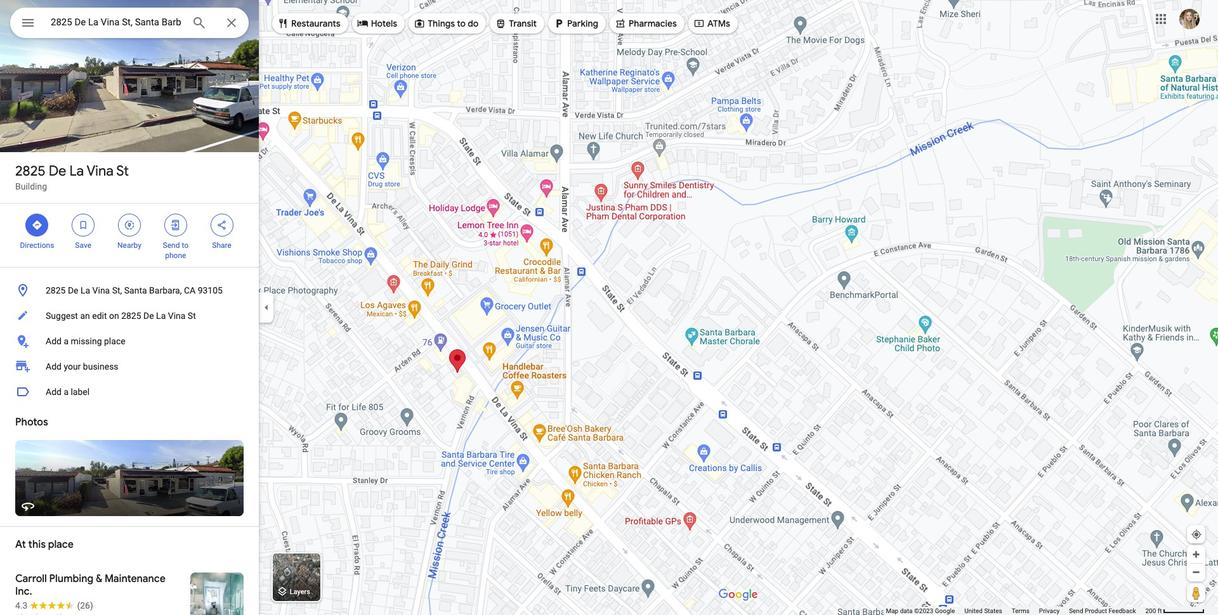 Task type: locate. For each thing, give the bounding box(es) containing it.
an
[[80, 311, 90, 321]]

none field inside 2825 de la vina st, santa barbara, ca 93105 field
[[51, 15, 181, 30]]

1 vertical spatial place
[[48, 539, 74, 551]]

2 vertical spatial vina
[[168, 311, 186, 321]]

a for label
[[64, 387, 69, 397]]

vina inside 2825 de la vina st, santa barbara, ca 93105 "button"
[[92, 286, 110, 296]]

missing
[[71, 336, 102, 346]]

save
[[75, 241, 91, 250]]

transit
[[509, 18, 537, 29]]

add a label
[[46, 387, 90, 397]]


[[216, 218, 228, 232]]

suggest an edit on 2825 de la vina st
[[46, 311, 196, 321]]

terms
[[1012, 608, 1030, 615]]

1 horizontal spatial de
[[68, 286, 78, 296]]

None field
[[51, 15, 181, 30]]

1 horizontal spatial send
[[1069, 608, 1083, 615]]

la up an
[[81, 286, 90, 296]]

terms button
[[1012, 607, 1030, 615]]

2825 right 'on'
[[121, 311, 141, 321]]

to inside  things to do
[[457, 18, 466, 29]]

send for send to phone
[[163, 241, 180, 250]]

send up phone
[[163, 241, 180, 250]]

de inside "button"
[[68, 286, 78, 296]]


[[31, 218, 43, 232]]

place
[[104, 336, 125, 346], [48, 539, 74, 551]]

united states
[[965, 608, 1002, 615]]

1 vertical spatial to
[[182, 241, 188, 250]]

layers
[[290, 588, 310, 597]]

0 vertical spatial add
[[46, 336, 62, 346]]

label
[[71, 387, 90, 397]]

1 vertical spatial 2825
[[46, 286, 66, 296]]

1 vertical spatial vina
[[92, 286, 110, 296]]

a inside button
[[64, 387, 69, 397]]

2 vertical spatial de
[[143, 311, 154, 321]]

2825 up building
[[15, 162, 45, 180]]


[[170, 218, 181, 232]]

to up phone
[[182, 241, 188, 250]]

add inside button
[[46, 387, 62, 397]]

1 vertical spatial add
[[46, 362, 62, 372]]

&
[[96, 573, 102, 586]]


[[615, 16, 626, 30]]

a left missing
[[64, 336, 69, 346]]

footer
[[886, 607, 1146, 615]]

2825 de la vina st, santa barbara, ca 93105 button
[[0, 278, 259, 303]]

0 vertical spatial 2825
[[15, 162, 45, 180]]

2825
[[15, 162, 45, 180], [46, 286, 66, 296], [121, 311, 141, 321]]

send product feedback
[[1069, 608, 1136, 615]]

st
[[116, 162, 129, 180], [188, 311, 196, 321]]

la down barbara,
[[156, 311, 166, 321]]

0 horizontal spatial to
[[182, 241, 188, 250]]

place right this
[[48, 539, 74, 551]]

de
[[49, 162, 66, 180], [68, 286, 78, 296], [143, 311, 154, 321]]

maintenance
[[105, 573, 166, 586]]

footer containing map data ©2023 google
[[886, 607, 1146, 615]]

 pharmacies
[[615, 16, 677, 30]]

2825 de la vina st main content
[[0, 0, 259, 615]]

vina for st,
[[92, 286, 110, 296]]


[[20, 14, 36, 32]]

2 vertical spatial add
[[46, 387, 62, 397]]

send inside button
[[1069, 608, 1083, 615]]

1 vertical spatial la
[[81, 286, 90, 296]]

la
[[69, 162, 84, 180], [81, 286, 90, 296], [156, 311, 166, 321]]

add your business
[[46, 362, 118, 372]]

product
[[1085, 608, 1107, 615]]

2825 inside 2825 de la vina st, santa barbara, ca 93105 "button"
[[46, 286, 66, 296]]

de for st,
[[68, 286, 78, 296]]

la up the  at the top left of the page
[[69, 162, 84, 180]]

0 vertical spatial st
[[116, 162, 129, 180]]

2 horizontal spatial de
[[143, 311, 154, 321]]

this
[[28, 539, 46, 551]]

1 horizontal spatial place
[[104, 336, 125, 346]]


[[414, 16, 425, 30]]

2 vertical spatial la
[[156, 311, 166, 321]]

add a missing place button
[[0, 329, 259, 354]]

2 vertical spatial 2825
[[121, 311, 141, 321]]

add left label
[[46, 387, 62, 397]]

0 vertical spatial de
[[49, 162, 66, 180]]

pharmacies
[[629, 18, 677, 29]]

200 ft
[[1146, 608, 1162, 615]]

0 vertical spatial vina
[[87, 162, 113, 180]]

2825 De La Vina St, Santa Barbara, CA 93105 field
[[10, 8, 249, 38]]

 search field
[[10, 8, 249, 41]]

0 horizontal spatial 2825
[[15, 162, 45, 180]]

1 vertical spatial a
[[64, 387, 69, 397]]

send inside send to phone
[[163, 241, 180, 250]]

4.3 stars 26 reviews image
[[15, 600, 93, 612]]

place down 'on'
[[104, 336, 125, 346]]

vina left st,
[[92, 286, 110, 296]]

vina
[[87, 162, 113, 180], [92, 286, 110, 296], [168, 311, 186, 321]]

to left the do at the left top of page
[[457, 18, 466, 29]]

st up 
[[116, 162, 129, 180]]

1 horizontal spatial st
[[188, 311, 196, 321]]

2 a from the top
[[64, 387, 69, 397]]

2825 inside 2825 de la vina st building
[[15, 162, 45, 180]]

add down suggest
[[46, 336, 62, 346]]

93105
[[198, 286, 223, 296]]

add inside button
[[46, 336, 62, 346]]

1 a from the top
[[64, 336, 69, 346]]

data
[[900, 608, 913, 615]]

plumbing
[[49, 573, 93, 586]]

0 vertical spatial la
[[69, 162, 84, 180]]

add
[[46, 336, 62, 346], [46, 362, 62, 372], [46, 387, 62, 397]]

 hotels
[[357, 16, 397, 30]]

ca
[[184, 286, 196, 296]]

add left your
[[46, 362, 62, 372]]

send for send product feedback
[[1069, 608, 1083, 615]]

2 horizontal spatial 2825
[[121, 311, 141, 321]]

send left product
[[1069, 608, 1083, 615]]

la for st,
[[81, 286, 90, 296]]

vina up the  at the top left of the page
[[87, 162, 113, 180]]

footer inside google maps "element"
[[886, 607, 1146, 615]]


[[693, 16, 705, 30]]

2825 inside suggest an edit on 2825 de la vina st button
[[121, 311, 141, 321]]

st,
[[112, 286, 122, 296]]

add for add a missing place
[[46, 336, 62, 346]]

to
[[457, 18, 466, 29], [182, 241, 188, 250]]

0 horizontal spatial place
[[48, 539, 74, 551]]

on
[[109, 311, 119, 321]]

send
[[163, 241, 180, 250], [1069, 608, 1083, 615]]

google maps element
[[0, 0, 1218, 615]]

place inside button
[[104, 336, 125, 346]]

add your business link
[[0, 354, 259, 379]]

vina inside suggest an edit on 2825 de la vina st button
[[168, 311, 186, 321]]

0 vertical spatial to
[[457, 18, 466, 29]]

do
[[468, 18, 479, 29]]

vina down barbara,
[[168, 311, 186, 321]]

 things to do
[[414, 16, 479, 30]]

1 vertical spatial st
[[188, 311, 196, 321]]

send to phone
[[163, 241, 188, 260]]

1 vertical spatial de
[[68, 286, 78, 296]]

0 horizontal spatial send
[[163, 241, 180, 250]]

2825 for st
[[15, 162, 45, 180]]

0 vertical spatial a
[[64, 336, 69, 346]]

a inside button
[[64, 336, 69, 346]]

0 vertical spatial place
[[104, 336, 125, 346]]

0 horizontal spatial st
[[116, 162, 129, 180]]

privacy button
[[1039, 607, 1060, 615]]

barbara,
[[149, 286, 182, 296]]

de inside 2825 de la vina st building
[[49, 162, 66, 180]]

photos
[[15, 416, 48, 429]]

la inside "button"
[[81, 286, 90, 296]]

4.3
[[15, 601, 28, 611]]

3 add from the top
[[46, 387, 62, 397]]

0 horizontal spatial de
[[49, 162, 66, 180]]

0 vertical spatial send
[[163, 241, 180, 250]]

states
[[984, 608, 1002, 615]]

la inside 2825 de la vina st building
[[69, 162, 84, 180]]

 atms
[[693, 16, 730, 30]]

1 horizontal spatial 2825
[[46, 286, 66, 296]]

show street view coverage image
[[1187, 584, 1206, 603]]

2 add from the top
[[46, 362, 62, 372]]

united states button
[[965, 607, 1002, 615]]

2825 de la vina st, santa barbara, ca 93105
[[46, 286, 223, 296]]

a
[[64, 336, 69, 346], [64, 387, 69, 397]]

2825 up suggest
[[46, 286, 66, 296]]

1 add from the top
[[46, 336, 62, 346]]

vina inside 2825 de la vina st building
[[87, 162, 113, 180]]

200 ft button
[[1146, 608, 1205, 615]]

©2023
[[914, 608, 934, 615]]

directions
[[20, 241, 54, 250]]

a left label
[[64, 387, 69, 397]]

st down ca
[[188, 311, 196, 321]]

google
[[935, 608, 955, 615]]

1 vertical spatial send
[[1069, 608, 1083, 615]]

edit
[[92, 311, 107, 321]]

1 horizontal spatial to
[[457, 18, 466, 29]]

200
[[1146, 608, 1156, 615]]



Task type: describe. For each thing, give the bounding box(es) containing it.
add for add your business
[[46, 362, 62, 372]]

(26)
[[77, 601, 93, 611]]

carroll
[[15, 573, 47, 586]]

send product feedback button
[[1069, 607, 1136, 615]]

hotels
[[371, 18, 397, 29]]


[[78, 218, 89, 232]]

de inside button
[[143, 311, 154, 321]]

2825 for st,
[[46, 286, 66, 296]]

things
[[428, 18, 455, 29]]

st inside button
[[188, 311, 196, 321]]

google account: michelle dermenjian  
(michelle.dermenjian@adept.ai) image
[[1180, 9, 1200, 29]]


[[553, 16, 565, 30]]

atms
[[707, 18, 730, 29]]

 transit
[[495, 16, 537, 30]]

add for add a label
[[46, 387, 62, 397]]

nearby
[[117, 241, 141, 250]]

 restaurants
[[277, 16, 341, 30]]

zoom in image
[[1192, 550, 1201, 560]]


[[124, 218, 135, 232]]

la for st
[[69, 162, 84, 180]]

to inside send to phone
[[182, 241, 188, 250]]

actions for 2825 de la vina st region
[[0, 204, 259, 267]]


[[357, 16, 368, 30]]

a for missing
[[64, 336, 69, 346]]

ft
[[1158, 608, 1162, 615]]

parking
[[567, 18, 598, 29]]

building
[[15, 181, 47, 192]]

inc.
[[15, 586, 32, 598]]

suggest an edit on 2825 de la vina st button
[[0, 303, 259, 329]]

santa
[[124, 286, 147, 296]]

la inside button
[[156, 311, 166, 321]]

phone
[[165, 251, 186, 260]]


[[277, 16, 289, 30]]


[[495, 16, 507, 30]]

vina for st
[[87, 162, 113, 180]]

feedback
[[1109, 608, 1136, 615]]

st inside 2825 de la vina st building
[[116, 162, 129, 180]]

zoom out image
[[1192, 568, 1201, 577]]

show your location image
[[1191, 529, 1202, 541]]

add a missing place
[[46, 336, 125, 346]]

carroll plumbing & maintenance inc.
[[15, 573, 166, 598]]

collapse side panel image
[[260, 301, 273, 315]]

 parking
[[553, 16, 598, 30]]

map
[[886, 608, 899, 615]]

 button
[[10, 8, 46, 41]]

share
[[212, 241, 232, 250]]

suggest
[[46, 311, 78, 321]]

at
[[15, 539, 26, 551]]

map data ©2023 google
[[886, 608, 955, 615]]

at this place
[[15, 539, 74, 551]]

add a label button
[[0, 379, 259, 405]]

your
[[64, 362, 81, 372]]

restaurants
[[291, 18, 341, 29]]

de for st
[[49, 162, 66, 180]]

2825 de la vina st building
[[15, 162, 129, 192]]

privacy
[[1039, 608, 1060, 615]]

united
[[965, 608, 983, 615]]

business
[[83, 362, 118, 372]]



Task type: vqa. For each thing, say whether or not it's contained in the screenshot.
NEARBY at left top
yes



